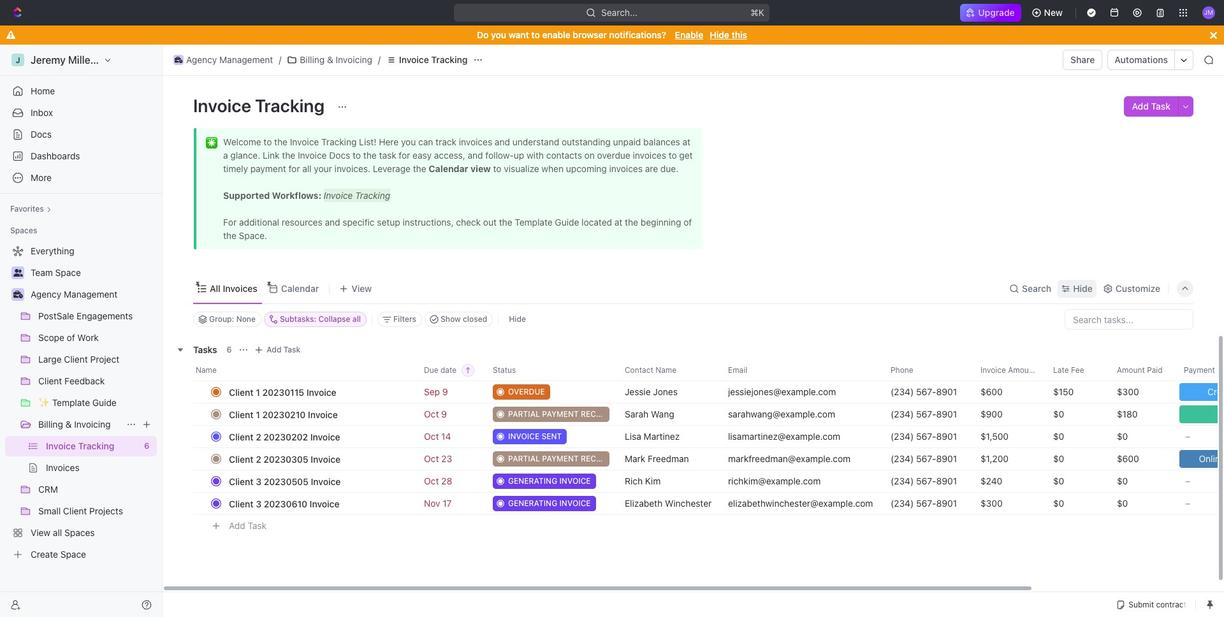 Task type: locate. For each thing, give the bounding box(es) containing it.
2 generating invoice button from the top
[[485, 492, 617, 515]]

$600 for $600 button to the left
[[981, 387, 1003, 397]]

1 horizontal spatial billing & invoicing link
[[284, 52, 376, 68]]

payment for sarah wang
[[542, 409, 579, 419]]

6 8901 from the top
[[937, 498, 957, 509]]

(234) 567-8901 for $1,200
[[891, 454, 957, 464]]

customize
[[1116, 283, 1161, 294]]

5 (234) from the top
[[891, 476, 914, 487]]

1 horizontal spatial management
[[219, 54, 273, 65]]

0 horizontal spatial management
[[64, 289, 118, 300]]

0 vertical spatial $300
[[1118, 387, 1140, 397]]

0 vertical spatial &
[[327, 54, 333, 65]]

4 (234) from the top
[[891, 454, 914, 464]]

spaces down small client projects
[[64, 527, 95, 538]]

1 left 20230210
[[256, 409, 260, 420]]

1 partial payment received button from the top
[[485, 403, 619, 426]]

partial down overdue
[[508, 409, 540, 419]]

1 vertical spatial add task button
[[252, 343, 306, 358]]

2 generating from the top
[[508, 499, 558, 508]]

$0
[[1054, 409, 1065, 420], [1054, 431, 1065, 442], [1118, 431, 1129, 442], [1054, 454, 1065, 464], [1054, 476, 1065, 487], [1118, 476, 1129, 487], [1054, 498, 1065, 509], [1118, 498, 1129, 509]]

invoices up crm
[[46, 462, 80, 473]]

2 generating invoice from the top
[[508, 499, 591, 508]]

invoice tracking
[[399, 54, 468, 65], [193, 95, 328, 116], [46, 441, 114, 452]]

generating invoice for rich kim
[[508, 476, 591, 486]]

mark freedman button
[[617, 448, 721, 471]]

hide right search
[[1074, 283, 1093, 294]]

partial payment received button down 'sent'
[[485, 448, 619, 471]]

agency down the team
[[31, 289, 61, 300]]

1 payment from the top
[[542, 409, 579, 419]]

2
[[256, 432, 261, 442], [256, 454, 261, 465]]

add task button down client 3 20230610 invoice
[[223, 519, 272, 534]]

1 (234) 567-8901 link from the top
[[891, 387, 957, 397]]

4 (234) 567-8901 link from the top
[[891, 454, 957, 464]]

6 (234) from the top
[[891, 498, 914, 509]]

upgrade
[[979, 7, 1015, 18]]

1 partial from the top
[[508, 409, 540, 419]]

add task button down automations button
[[1125, 96, 1179, 117]]

add up name dropdown button
[[267, 345, 282, 355]]

all
[[210, 283, 221, 294]]

0 horizontal spatial billing
[[38, 419, 63, 430]]

business time image
[[175, 57, 183, 63]]

billing
[[300, 54, 325, 65], [38, 419, 63, 430]]

cred
[[1208, 387, 1225, 397]]

2 amount from the left
[[1118, 365, 1146, 375]]

markfreedman@example.com link
[[728, 454, 851, 464]]

1 horizontal spatial 6
[[227, 345, 232, 355]]

search button
[[1006, 280, 1056, 298]]

3 left 20230505
[[256, 476, 262, 487]]

1 vertical spatial agency management link
[[31, 284, 154, 305]]

all up create space
[[53, 527, 62, 538]]

scope of work
[[38, 332, 99, 343]]

2 partial from the top
[[508, 454, 540, 464]]

spaces inside tree
[[64, 527, 95, 538]]

you
[[491, 29, 506, 40]]

generating for elizabeth winchester
[[508, 499, 558, 508]]

contact name
[[625, 365, 677, 375]]

all right collapse
[[353, 314, 361, 324]]

cred button
[[1177, 381, 1225, 404]]

name button
[[193, 360, 417, 381]]

generating invoice button
[[485, 470, 617, 493], [485, 492, 617, 515]]

add task
[[1132, 101, 1171, 112], [267, 345, 301, 355], [229, 520, 267, 531]]

1 2 from the top
[[256, 432, 261, 442]]

$300 down $240
[[981, 498, 1003, 509]]

$600 down the $180 at the right bottom of the page
[[1118, 454, 1140, 464]]

client for client 3 20230505 invoice
[[229, 476, 254, 487]]

0 horizontal spatial view
[[31, 527, 50, 538]]

1 horizontal spatial &
[[327, 54, 333, 65]]

1 generating invoice from the top
[[508, 476, 591, 486]]

client left 20230505
[[229, 476, 254, 487]]

task for add task button to the top
[[1152, 101, 1171, 112]]

1 vertical spatial billing & invoicing link
[[38, 415, 121, 435]]

client for client 2 20230202 invoice
[[229, 432, 254, 442]]

create
[[31, 549, 58, 560]]

1 vertical spatial hide
[[1074, 283, 1093, 294]]

0 vertical spatial hide
[[710, 29, 730, 40]]

1 3 from the top
[[256, 476, 262, 487]]

1 – button from the top
[[1177, 425, 1225, 448]]

1 (234) 567-8901 from the top
[[891, 387, 957, 397]]

partial payment received button up 'sent'
[[485, 403, 619, 426]]

3 567- from the top
[[917, 431, 937, 442]]

invoices inside tree
[[46, 462, 80, 473]]

$180
[[1118, 409, 1138, 420]]

8901 for $600
[[937, 387, 957, 397]]

1 vertical spatial agency management
[[31, 289, 118, 300]]

1 8901 from the top
[[937, 387, 957, 397]]

invoice for elizabeth winchester
[[560, 499, 591, 508]]

$150 button
[[1046, 381, 1110, 404]]

payment down the overdue dropdown button
[[542, 409, 579, 419]]

0 horizontal spatial agency management
[[31, 289, 118, 300]]

2 3 from the top
[[256, 498, 262, 509]]

1 horizontal spatial invoices
[[223, 283, 258, 294]]

enable
[[542, 29, 571, 40]]

space for create space
[[60, 549, 86, 560]]

1 horizontal spatial view
[[352, 283, 372, 294]]

2 567- from the top
[[917, 409, 937, 420]]

0 horizontal spatial &
[[65, 419, 72, 430]]

space down view all spaces link
[[60, 549, 86, 560]]

client left 20230610 at left
[[229, 498, 254, 509]]

20230210
[[262, 409, 306, 420]]

view up create
[[31, 527, 50, 538]]

(234) 567-8901 link for $600
[[891, 387, 957, 397]]

payment for mark freedman
[[542, 454, 579, 464]]

view button
[[335, 280, 376, 298]]

view up subtasks: collapse all
[[352, 283, 372, 294]]

j
[[16, 55, 20, 65]]

(234) 567-8901 for $600
[[891, 387, 957, 397]]

1 received from the top
[[581, 409, 619, 419]]

view inside the sidebar navigation
[[31, 527, 50, 538]]

0 horizontal spatial invoicing
[[74, 419, 111, 430]]

2 (234) 567-8901 from the top
[[891, 409, 957, 420]]

0 vertical spatial billing
[[300, 54, 325, 65]]

(234) 567-8901 for $900
[[891, 409, 957, 420]]

1 horizontal spatial /
[[378, 54, 381, 65]]

5 (234) 567-8901 from the top
[[891, 476, 957, 487]]

1 vertical spatial received
[[581, 454, 619, 464]]

add down automations button
[[1132, 101, 1149, 112]]

–
[[1186, 431, 1191, 442], [1186, 476, 1191, 487], [1186, 498, 1191, 509]]

0 horizontal spatial 6
[[144, 441, 149, 451]]

billing & invoicing link
[[284, 52, 376, 68], [38, 415, 121, 435]]

client up view all spaces link
[[63, 506, 87, 517]]

$600 up '$900'
[[981, 387, 1003, 397]]

elizabeth
[[625, 498, 663, 509]]

hide right closed
[[509, 314, 526, 324]]

0 vertical spatial $600
[[981, 387, 1003, 397]]

tracking
[[431, 54, 468, 65], [255, 95, 325, 116], [78, 441, 114, 452]]

client left 20230210
[[229, 409, 254, 420]]

lisa martinez
[[625, 431, 680, 442]]

567- for $900
[[917, 409, 937, 420]]

0 vertical spatial 2
[[256, 432, 261, 442]]

share
[[1071, 54, 1095, 65]]

user group image
[[13, 269, 23, 277]]

(234) 567-8901 for $300
[[891, 498, 957, 509]]

1 horizontal spatial spaces
[[64, 527, 95, 538]]

4 8901 from the top
[[937, 454, 957, 464]]

amount inside amount paid dropdown button
[[1118, 365, 1146, 375]]

6 567- from the top
[[917, 498, 937, 509]]

$600 button
[[973, 381, 1046, 404], [1110, 448, 1177, 471]]

0 vertical spatial agency
[[186, 54, 217, 65]]

partial payment received for sarah wang
[[508, 409, 619, 419]]

1 horizontal spatial amount
[[1118, 365, 1146, 375]]

– button down online dropdown button
[[1177, 492, 1225, 515]]

this
[[732, 29, 748, 40]]

1 vertical spatial all
[[53, 527, 62, 538]]

– button for $240
[[1177, 470, 1225, 493]]

want
[[509, 29, 529, 40]]

2 (234) from the top
[[891, 409, 914, 420]]

0 horizontal spatial agency
[[31, 289, 61, 300]]

6 (234) 567-8901 link from the top
[[891, 498, 957, 509]]

5 8901 from the top
[[937, 476, 957, 487]]

2 left '20230305'
[[256, 454, 261, 465]]

1 vertical spatial 6
[[144, 441, 149, 451]]

1 partial payment received from the top
[[508, 409, 619, 419]]

2 left 20230202
[[256, 432, 261, 442]]

tree
[[5, 241, 157, 565]]

8901 for $1,500
[[937, 431, 957, 442]]

show closed
[[441, 314, 487, 324]]

invoice inside tree
[[46, 441, 76, 452]]

5 567- from the top
[[917, 476, 937, 487]]

client 1 20230115 invoice
[[229, 387, 337, 398]]

2 payment from the top
[[542, 454, 579, 464]]

(234) for elizabethwinchester@example.com
[[891, 498, 914, 509]]

1 vertical spatial &
[[65, 419, 72, 430]]

1 amount from the left
[[1009, 365, 1037, 375]]

client 2 20230202 invoice link
[[226, 428, 414, 446]]

tree inside the sidebar navigation
[[5, 241, 157, 565]]

1 vertical spatial agency
[[31, 289, 61, 300]]

0 vertical spatial billing & invoicing
[[300, 54, 372, 65]]

hide
[[710, 29, 730, 40], [1074, 283, 1093, 294], [509, 314, 526, 324]]

elizabeth winchester button
[[617, 492, 721, 515]]

4 (234) 567-8901 from the top
[[891, 454, 957, 464]]

task down client 3 20230610 invoice
[[248, 520, 267, 531]]

0 vertical spatial invoicing
[[336, 54, 372, 65]]

invoice inside 'link'
[[308, 409, 338, 420]]

postsale
[[38, 311, 74, 321]]

3 – from the top
[[1186, 498, 1191, 509]]

– button down online
[[1177, 470, 1225, 493]]

1 vertical spatial partial payment received
[[508, 454, 619, 464]]

1 vertical spatial invoicing
[[74, 419, 111, 430]]

view inside button
[[352, 283, 372, 294]]

2 vertical spatial add
[[229, 520, 245, 531]]

amount left late
[[1009, 365, 1037, 375]]

0 vertical spatial $600 button
[[973, 381, 1046, 404]]

1 generating invoice button from the top
[[485, 470, 617, 493]]

0 horizontal spatial tracking
[[78, 441, 114, 452]]

2 – from the top
[[1186, 476, 1191, 487]]

1 vertical spatial $600
[[1118, 454, 1140, 464]]

3 (234) from the top
[[891, 431, 914, 442]]

0 horizontal spatial invoice tracking
[[46, 441, 114, 452]]

0 horizontal spatial add
[[229, 520, 245, 531]]

2 horizontal spatial task
[[1152, 101, 1171, 112]]

automations button
[[1109, 50, 1175, 70]]

1 vertical spatial $600 button
[[1110, 448, 1177, 471]]

3 for 20230505
[[256, 476, 262, 487]]

generating invoice button for elizabeth
[[485, 492, 617, 515]]

0 vertical spatial generating invoice
[[508, 476, 591, 486]]

name up the jones
[[656, 365, 677, 375]]

lisamartinez@example.com
[[728, 431, 841, 442]]

jessie jones
[[625, 387, 678, 397]]

2 1 from the top
[[256, 409, 260, 420]]

0 vertical spatial received
[[581, 409, 619, 419]]

of
[[67, 332, 75, 343]]

jm
[[1205, 8, 1214, 16]]

1 vertical spatial space
[[60, 549, 86, 560]]

(234)
[[891, 387, 914, 397], [891, 409, 914, 420], [891, 431, 914, 442], [891, 454, 914, 464], [891, 476, 914, 487], [891, 498, 914, 509]]

1 horizontal spatial name
[[656, 365, 677, 375]]

$0 button
[[1046, 403, 1110, 426], [1046, 425, 1110, 448], [1110, 425, 1177, 448], [1046, 448, 1110, 471], [1046, 470, 1110, 493], [1110, 470, 1177, 493], [1046, 492, 1110, 515], [1110, 492, 1177, 515]]

invoice tracking inside the sidebar navigation
[[46, 441, 114, 452]]

2 8901 from the top
[[937, 409, 957, 420]]

6 right tasks
[[227, 345, 232, 355]]

1 generating from the top
[[508, 476, 558, 486]]

task up name dropdown button
[[284, 345, 301, 355]]

calendar
[[281, 283, 319, 294]]

8901 for $240
[[937, 476, 957, 487]]

⌘k
[[751, 7, 765, 18]]

invoice
[[508, 432, 540, 441], [560, 476, 591, 486], [560, 499, 591, 508]]

closed
[[463, 314, 487, 324]]

– for $1,500
[[1186, 431, 1191, 442]]

6 up the invoices link
[[144, 441, 149, 451]]

6 (234) 567-8901 from the top
[[891, 498, 957, 509]]

business time image
[[13, 291, 23, 299]]

management inside tree
[[64, 289, 118, 300]]

0 vertical spatial add
[[1132, 101, 1149, 112]]

0 horizontal spatial all
[[53, 527, 62, 538]]

collapse
[[319, 314, 351, 324]]

0 vertical spatial invoices
[[223, 283, 258, 294]]

partial payment received down the overdue dropdown button
[[508, 409, 619, 419]]

client left "20230115"
[[229, 387, 254, 398]]

(234) 567-8901 for $240
[[891, 476, 957, 487]]

add down client 3 20230610 invoice
[[229, 520, 245, 531]]

agency management
[[186, 54, 273, 65], [31, 289, 118, 300]]

1 vertical spatial generating invoice
[[508, 499, 591, 508]]

2 – button from the top
[[1177, 470, 1225, 493]]

1 horizontal spatial add
[[267, 345, 282, 355]]

0 horizontal spatial hide
[[509, 314, 526, 324]]

lisa martinez button
[[617, 425, 721, 448]]

567- for $600
[[917, 387, 937, 397]]

1 vertical spatial partial
[[508, 454, 540, 464]]

workspace
[[105, 54, 158, 66]]

2 2 from the top
[[256, 454, 261, 465]]

partial down invoice sent
[[508, 454, 540, 464]]

1 vertical spatial 3
[[256, 498, 262, 509]]

2 horizontal spatial tracking
[[431, 54, 468, 65]]

search
[[1023, 283, 1052, 294]]

billing & invoicing inside tree
[[38, 419, 111, 430]]

0 horizontal spatial /
[[279, 54, 282, 65]]

1 vertical spatial $300 button
[[973, 492, 1046, 515]]

partial payment received down "invoice sent" 'dropdown button'
[[508, 454, 619, 464]]

(234) for jessiejones@example.com
[[891, 387, 914, 397]]

1 vertical spatial add task
[[267, 345, 301, 355]]

spaces down favorites
[[10, 226, 37, 235]]

1 (234) from the top
[[891, 387, 914, 397]]

5 (234) 567-8901 link from the top
[[891, 476, 957, 487]]

richkim@example.com
[[728, 476, 821, 487]]

1 inside 'link'
[[256, 409, 260, 420]]

lisamartinez@example.com link
[[728, 431, 841, 442]]

invoice inside dropdown button
[[981, 365, 1006, 375]]

1 horizontal spatial billing
[[300, 54, 325, 65]]

– button up online
[[1177, 425, 1225, 448]]

1 horizontal spatial all
[[353, 314, 361, 324]]

3 (234) 567-8901 link from the top
[[891, 431, 957, 442]]

payment me button
[[1177, 360, 1225, 381]]

1 for 20230210
[[256, 409, 260, 420]]

1 vertical spatial add
[[267, 345, 282, 355]]

$900 button
[[973, 403, 1046, 426]]

(234) 567-8901 link for $1,500
[[891, 431, 957, 442]]

1 1 from the top
[[256, 387, 260, 398]]

0 vertical spatial 1
[[256, 387, 260, 398]]

client 1 20230115 invoice link
[[226, 383, 414, 402]]

add task down client 3 20230610 invoice
[[229, 520, 267, 531]]

partial payment received button for sarah
[[485, 403, 619, 426]]

amount
[[1009, 365, 1037, 375], [1118, 365, 1146, 375]]

miller's
[[68, 54, 103, 66]]

0 horizontal spatial $600
[[981, 387, 1003, 397]]

2 (234) 567-8901 link from the top
[[891, 409, 957, 420]]

task down automations button
[[1152, 101, 1171, 112]]

docs link
[[5, 124, 157, 145]]

0 vertical spatial space
[[55, 267, 81, 278]]

generating for rich kim
[[508, 476, 558, 486]]

3 left 20230610 at left
[[256, 498, 262, 509]]

space down everything link
[[55, 267, 81, 278]]

0 vertical spatial invoice tracking link
[[383, 52, 471, 68]]

$300 button down $240
[[973, 492, 1046, 515]]

tree containing everything
[[5, 241, 157, 565]]

0 vertical spatial partial
[[508, 409, 540, 419]]

1 vertical spatial spaces
[[64, 527, 95, 538]]

tracking inside tree
[[78, 441, 114, 452]]

name down tasks
[[196, 365, 217, 375]]

invoice
[[399, 54, 429, 65], [193, 95, 251, 116], [981, 365, 1006, 375], [307, 387, 337, 398], [308, 409, 338, 420], [310, 432, 340, 442], [46, 441, 76, 452], [311, 454, 341, 465], [311, 476, 341, 487], [310, 498, 340, 509]]

received left mark
[[581, 454, 619, 464]]

jessie
[[625, 387, 651, 397]]

agency right business time icon
[[186, 54, 217, 65]]

3 (234) 567-8901 from the top
[[891, 431, 957, 442]]

1 horizontal spatial $600
[[1118, 454, 1140, 464]]

0 vertical spatial all
[[353, 314, 361, 324]]

1 – from the top
[[1186, 431, 1191, 442]]

hide left this
[[710, 29, 730, 40]]

2 vertical spatial hide
[[509, 314, 526, 324]]

2 vertical spatial –
[[1186, 498, 1191, 509]]

add
[[1132, 101, 1149, 112], [267, 345, 282, 355], [229, 520, 245, 531]]

hide button
[[504, 312, 531, 327]]

$600 button down $180 button at the bottom of page
[[1110, 448, 1177, 471]]

1 / from the left
[[279, 54, 282, 65]]

add task up name dropdown button
[[267, 345, 301, 355]]

payment down "invoice sent" 'dropdown button'
[[542, 454, 579, 464]]

client left 20230202
[[229, 432, 254, 442]]

agency management right business time icon
[[186, 54, 273, 65]]

favorites
[[10, 204, 44, 214]]

2 vertical spatial task
[[248, 520, 267, 531]]

$1,500
[[981, 431, 1009, 442]]

client up client feedback
[[64, 354, 88, 365]]

add task for add task button to the top
[[1132, 101, 1171, 112]]

1 vertical spatial 2
[[256, 454, 261, 465]]

online
[[1199, 454, 1225, 464]]

0 vertical spatial $300 button
[[1110, 381, 1177, 404]]

mark
[[625, 454, 646, 464]]

4 567- from the top
[[917, 454, 937, 464]]

2 partial payment received from the top
[[508, 454, 619, 464]]

invoices right all
[[223, 283, 258, 294]]

0 horizontal spatial $300
[[981, 498, 1003, 509]]

2 partial payment received button from the top
[[485, 448, 619, 471]]

add task button up name dropdown button
[[252, 343, 306, 358]]

small
[[38, 506, 61, 517]]

(234) for richkim@example.com
[[891, 476, 914, 487]]

amount left paid
[[1118, 365, 1146, 375]]

(234) 567-8901 for $1,500
[[891, 431, 957, 442]]

spaces
[[10, 226, 37, 235], [64, 527, 95, 538]]

client 3 20230505 invoice
[[229, 476, 341, 487]]

client for client 3 20230610 invoice
[[229, 498, 254, 509]]

hide button
[[1058, 280, 1097, 298]]

2 received from the top
[[581, 454, 619, 464]]

0 horizontal spatial invoice tracking link
[[46, 436, 139, 457]]

add task down automations button
[[1132, 101, 1171, 112]]

0 vertical spatial partial payment received button
[[485, 403, 619, 426]]

all invoices
[[210, 283, 258, 294]]

3 8901 from the top
[[937, 431, 957, 442]]

1 567- from the top
[[917, 387, 937, 397]]

1 vertical spatial invoice
[[560, 476, 591, 486]]

1 horizontal spatial $300
[[1118, 387, 1140, 397]]

3 – button from the top
[[1177, 492, 1225, 515]]

scope of work link
[[38, 328, 154, 348]]

home link
[[5, 81, 157, 101]]

$300 button down amount paid
[[1110, 381, 1177, 404]]

client down large
[[38, 376, 62, 387]]

received left sarah
[[581, 409, 619, 419]]

name
[[196, 365, 217, 375], [656, 365, 677, 375]]

sarah
[[625, 409, 649, 420]]

0 vertical spatial payment
[[542, 409, 579, 419]]

calendar link
[[279, 280, 319, 298]]

$300 up the $180 at the right bottom of the page
[[1118, 387, 1140, 397]]

1 horizontal spatial billing & invoicing
[[300, 54, 372, 65]]

client left '20230305'
[[229, 454, 254, 465]]

$600 button down invoice amount
[[973, 381, 1046, 404]]

1 vertical spatial view
[[31, 527, 50, 538]]

agency management up postsale engagements
[[31, 289, 118, 300]]

$300
[[1118, 387, 1140, 397], [981, 498, 1003, 509]]

2 vertical spatial invoice
[[560, 499, 591, 508]]

do
[[477, 29, 489, 40]]

1 vertical spatial invoice tracking link
[[46, 436, 139, 457]]

sarahwang@example.com link
[[728, 409, 836, 420]]

client inside 'link'
[[229, 409, 254, 420]]

1 left "20230115"
[[256, 387, 260, 398]]



Task type: describe. For each thing, give the bounding box(es) containing it.
rich kim
[[625, 476, 661, 487]]

1 for 20230115
[[256, 387, 260, 398]]

partial for mark
[[508, 454, 540, 464]]

3 for 20230610
[[256, 498, 262, 509]]

team space
[[31, 267, 81, 278]]

jm button
[[1199, 3, 1220, 23]]

0 vertical spatial management
[[219, 54, 273, 65]]

client feedback
[[38, 376, 105, 387]]

team
[[31, 267, 53, 278]]

20230115
[[262, 387, 304, 398]]

contact name button
[[617, 360, 721, 381]]

client for client 2 20230305 invoice
[[229, 454, 254, 465]]

scope
[[38, 332, 64, 343]]

1 name from the left
[[196, 365, 217, 375]]

agency inside tree
[[31, 289, 61, 300]]

large client project
[[38, 354, 119, 365]]

overdue
[[508, 387, 545, 397]]

received for mark freedman
[[581, 454, 619, 464]]

amount paid button
[[1110, 360, 1177, 381]]

view for view
[[352, 283, 372, 294]]

crm
[[38, 484, 58, 495]]

browser
[[573, 29, 607, 40]]

postsale engagements link
[[38, 306, 154, 327]]

✨
[[38, 397, 50, 408]]

(234) 567-8901 link for $1,200
[[891, 454, 957, 464]]

amount inside invoice amount dropdown button
[[1009, 365, 1037, 375]]

jeremy miller's workspace, , element
[[11, 54, 24, 66]]

new
[[1045, 7, 1063, 18]]

(234) for markfreedman@example.com
[[891, 454, 914, 464]]

phone
[[891, 365, 914, 375]]

late fee
[[1054, 365, 1085, 375]]

8901 for $300
[[937, 498, 957, 509]]

dashboards link
[[5, 146, 157, 166]]

567- for $1,200
[[917, 454, 937, 464]]

2 vertical spatial add task button
[[223, 519, 272, 534]]

0 vertical spatial spaces
[[10, 226, 37, 235]]

add for bottommost add task button
[[229, 520, 245, 531]]

everything
[[31, 246, 74, 256]]

email button
[[721, 360, 883, 381]]

Search tasks... text field
[[1066, 310, 1193, 329]]

winchester
[[665, 498, 712, 509]]

8901 for $1,200
[[937, 454, 957, 464]]

freedman
[[648, 454, 689, 464]]

invoicing inside the sidebar navigation
[[74, 419, 111, 430]]

docs
[[31, 129, 52, 140]]

show closed button
[[425, 312, 493, 327]]

home
[[31, 85, 55, 96]]

$150
[[1054, 387, 1074, 397]]

8901 for $900
[[937, 409, 957, 420]]

generating invoice for elizabeth winchester
[[508, 499, 591, 508]]

subtasks: collapse all
[[280, 314, 361, 324]]

crm link
[[38, 480, 154, 500]]

2 for 20230202
[[256, 432, 261, 442]]

me
[[1218, 365, 1225, 375]]

client for client 1 20230115 invoice
[[229, 387, 254, 398]]

view for view all spaces
[[31, 527, 50, 538]]

rich kim button
[[617, 470, 721, 493]]

1 horizontal spatial agency
[[186, 54, 217, 65]]

template
[[52, 397, 90, 408]]

generating invoice button for rich
[[485, 470, 617, 493]]

invoice sent button
[[485, 425, 617, 448]]

new button
[[1027, 3, 1071, 23]]

0 vertical spatial tracking
[[431, 54, 468, 65]]

2 / from the left
[[378, 54, 381, 65]]

partial payment received for mark freedman
[[508, 454, 619, 464]]

– for $300
[[1186, 498, 1191, 509]]

share button
[[1063, 50, 1103, 70]]

date
[[441, 365, 457, 375]]

$1,200 button
[[973, 448, 1046, 471]]

agency management inside the sidebar navigation
[[31, 289, 118, 300]]

subtasks:
[[280, 314, 317, 324]]

(234) 567-8901 link for $240
[[891, 476, 957, 487]]

0 horizontal spatial $300 button
[[973, 492, 1046, 515]]

2 name from the left
[[656, 365, 677, 375]]

guide
[[92, 397, 117, 408]]

wang
[[651, 409, 675, 420]]

2 horizontal spatial invoice tracking
[[399, 54, 468, 65]]

paid
[[1148, 365, 1163, 375]]

567- for $240
[[917, 476, 937, 487]]

20230305
[[264, 454, 308, 465]]

0 vertical spatial add task button
[[1125, 96, 1179, 117]]

invoice inside 'dropdown button'
[[508, 432, 540, 441]]

6 inside the sidebar navigation
[[144, 441, 149, 451]]

– for $240
[[1186, 476, 1191, 487]]

markfreedman@example.com
[[728, 454, 851, 464]]

0 vertical spatial agency management
[[186, 54, 273, 65]]

1 vertical spatial $300
[[981, 498, 1003, 509]]

search...
[[602, 7, 638, 18]]

billing inside tree
[[38, 419, 63, 430]]

team space link
[[31, 263, 154, 283]]

favorites button
[[5, 202, 57, 217]]

client 3 20230505 invoice link
[[226, 472, 414, 491]]

0 vertical spatial billing & invoicing link
[[284, 52, 376, 68]]

client for client feedback
[[38, 376, 62, 387]]

1 horizontal spatial agency management link
[[170, 52, 276, 68]]

1 horizontal spatial task
[[284, 345, 301, 355]]

add for add task button to the top
[[1132, 101, 1149, 112]]

everything link
[[5, 241, 154, 262]]

fee
[[1072, 365, 1085, 375]]

$1,500 button
[[973, 425, 1046, 448]]

– button for $300
[[1177, 492, 1225, 515]]

567- for $1,500
[[917, 431, 937, 442]]

1 horizontal spatial invoice tracking link
[[383, 52, 471, 68]]

client 2 20230305 invoice link
[[226, 450, 414, 468]]

0 horizontal spatial agency management link
[[31, 284, 154, 305]]

1 horizontal spatial $600 button
[[1110, 448, 1177, 471]]

task for bottommost add task button
[[248, 520, 267, 531]]

$600 for rightmost $600 button
[[1118, 454, 1140, 464]]

status button
[[485, 360, 617, 381]]

1 horizontal spatial hide
[[710, 29, 730, 40]]

$1,200
[[981, 454, 1009, 464]]

1 horizontal spatial invoicing
[[336, 54, 372, 65]]

feedback
[[65, 376, 105, 387]]

1 horizontal spatial tracking
[[255, 95, 325, 116]]

(234) for sarahwang@example.com
[[891, 409, 914, 420]]

email
[[728, 365, 748, 375]]

partial for sarah
[[508, 409, 540, 419]]

filters
[[394, 314, 417, 324]]

(234) 567-8901 link for $300
[[891, 498, 957, 509]]

received for sarah wang
[[581, 409, 619, 419]]

client for client 1 20230210 invoice
[[229, 409, 254, 420]]

sent
[[542, 432, 562, 441]]

view all spaces link
[[5, 523, 154, 543]]

sarah wang
[[625, 409, 675, 420]]

jessiejones@example.com
[[728, 387, 836, 397]]

payment me
[[1184, 365, 1225, 375]]

dashboards
[[31, 151, 80, 161]]

enable
[[675, 29, 704, 40]]

invoice for rich kim
[[560, 476, 591, 486]]

20230610
[[264, 498, 307, 509]]

hide inside dropdown button
[[1074, 283, 1093, 294]]

space for team space
[[55, 267, 81, 278]]

& inside tree
[[65, 419, 72, 430]]

(234) for lisamartinez@example.com
[[891, 431, 914, 442]]

group: none
[[209, 314, 256, 324]]

martinez
[[644, 431, 680, 442]]

(234) 567-8901 link for $900
[[891, 409, 957, 420]]

– button for $1,500
[[1177, 425, 1225, 448]]

1 horizontal spatial invoice tracking
[[193, 95, 328, 116]]

work
[[77, 332, 99, 343]]

$900
[[981, 409, 1003, 420]]

do you want to enable browser notifications? enable hide this
[[477, 29, 748, 40]]

add task for bottommost add task button
[[229, 520, 267, 531]]

1 horizontal spatial $300 button
[[1110, 381, 1177, 404]]

all inside tree
[[53, 527, 62, 538]]

0 vertical spatial 6
[[227, 345, 232, 355]]

notifications?
[[610, 29, 667, 40]]

2 for 20230305
[[256, 454, 261, 465]]

due
[[424, 365, 439, 375]]

567- for $300
[[917, 498, 937, 509]]

0 horizontal spatial billing & invoicing link
[[38, 415, 121, 435]]

phone button
[[883, 360, 973, 381]]

0 horizontal spatial $600 button
[[973, 381, 1046, 404]]

partial payment received button for mark
[[485, 448, 619, 471]]

hide inside button
[[509, 314, 526, 324]]

sidebar navigation
[[0, 45, 165, 617]]



Task type: vqa. For each thing, say whether or not it's contained in the screenshot.


